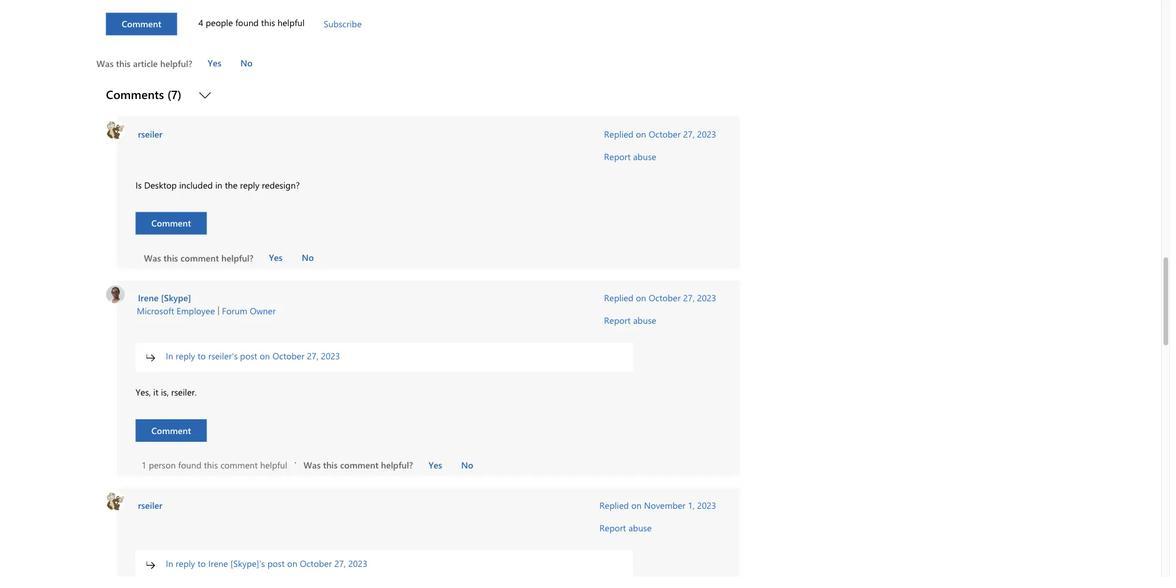 Task type: describe. For each thing, give the bounding box(es) containing it.
1 person found this comment helpful
[[142, 460, 287, 472]]

comments
[[106, 86, 164, 102]]

[skype]
[[161, 292, 191, 304]]

2 vertical spatial helpful?
[[381, 460, 413, 472]]

the
[[225, 179, 238, 191]]

helpful? for yes button for was this article helpful?
[[160, 58, 192, 69]]

found for people
[[235, 17, 259, 29]]

irene [skype] image
[[106, 286, 125, 305]]

2023 for rseiler image
[[697, 128, 717, 140]]

people
[[206, 17, 233, 29]]

1 vertical spatial post
[[268, 558, 285, 570]]

in reply to rseiler's post on october 27, 2023 button
[[136, 343, 634, 372]]

report abuse button for rseiler 'link' corresponding to replied on november 1, 2023
[[600, 519, 652, 539]]

helpful? for was this comment helpful?'s yes button
[[221, 252, 254, 264]]

redesign?
[[262, 179, 300, 191]]

in reply to irene [skype]'s post on october 27, 2023
[[166, 558, 368, 570]]

replied for report abuse button for replied on october 27, 2023 rseiler 'link'
[[604, 128, 634, 140]]

1,
[[688, 500, 695, 512]]

1 profile picture image from the top
[[106, 121, 125, 141]]

27, inside in reply to irene [skype]'s post on october 27, 2023 button
[[334, 558, 346, 570]]

subscribe
[[324, 18, 362, 30]]

comment for it
[[151, 425, 191, 437]]

no button for was this comment helpful?
[[294, 249, 322, 266]]

0 vertical spatial comment
[[122, 18, 161, 30]]

comment button for it
[[136, 420, 207, 442]]

no for was this comment helpful?
[[302, 252, 314, 264]]

rseiler.
[[171, 387, 197, 399]]

1 vertical spatial report abuse button
[[604, 311, 657, 332]]

1
[[142, 460, 146, 472]]

27, inside in reply to rseiler's post on october 27, 2023 button
[[307, 351, 319, 362]]

·
[[295, 457, 297, 469]]

this right the person
[[204, 460, 218, 472]]

replied on october 27, 2023 for rseiler image
[[604, 128, 717, 140]]

0 horizontal spatial was this comment helpful?
[[144, 252, 254, 264]]

was this article helpful?
[[97, 58, 192, 69]]

yes button for was this comment helpful?
[[261, 249, 291, 266]]

2023 for irene [skype] icon
[[697, 292, 717, 304]]

abuse for irene [skype] icon
[[633, 315, 657, 327]]

irene [skype] link
[[137, 291, 192, 305]]

article
[[133, 58, 158, 69]]

2 horizontal spatial comment
[[340, 460, 379, 472]]

4 people found this helpful
[[199, 17, 305, 29]]

in
[[215, 179, 223, 191]]

no button for was this article helpful?
[[232, 55, 261, 72]]

microsoft
[[137, 305, 174, 317]]

in reply to irene [skype]'s post on october 27, 2023 button
[[136, 551, 634, 578]]

reply for irene
[[176, 558, 195, 570]]

3 profile picture image from the top
[[106, 492, 125, 512]]

0 vertical spatial reply
[[240, 179, 260, 191]]

is,
[[161, 387, 169, 399]]

rseiler for replied on november 1, 2023
[[138, 500, 163, 512]]

report abuse for report abuse button for replied on october 27, 2023 rseiler 'link'
[[604, 151, 657, 163]]

report for rseiler 'link' corresponding to replied on november 1, 2023
[[600, 522, 626, 534]]

found for person
[[178, 460, 202, 472]]

this right ·
[[323, 460, 338, 472]]

this right people on the top left
[[261, 17, 275, 29]]

rseiler link for replied on november 1, 2023
[[137, 499, 164, 513]]

2023 for rseiler icon
[[697, 500, 717, 512]]

owner
[[250, 305, 276, 317]]

rseiler for replied on october 27, 2023
[[138, 128, 163, 140]]

2 horizontal spatial no
[[462, 459, 474, 471]]


[[199, 90, 211, 102]]

(7)
[[167, 86, 182, 102]]

0 vertical spatial helpful
[[278, 17, 305, 29]]



Task type: locate. For each thing, give the bounding box(es) containing it.
irene
[[138, 292, 159, 304], [208, 558, 228, 570]]

irene up microsoft
[[138, 292, 159, 304]]

to for rseiler's
[[198, 351, 206, 362]]

0 vertical spatial profile picture image
[[106, 121, 125, 141]]

2 vertical spatial replied
[[600, 500, 629, 512]]

27,
[[684, 128, 695, 140], [684, 292, 695, 304], [307, 351, 319, 362], [334, 558, 346, 570]]

0 horizontal spatial helpful?
[[160, 58, 192, 69]]

report for replied on october 27, 2023 rseiler 'link'
[[604, 151, 631, 163]]

1 vertical spatial no button
[[294, 249, 322, 266]]

found
[[235, 17, 259, 29], [178, 460, 202, 472]]

2 vertical spatial no button
[[453, 457, 482, 474]]

1 vertical spatial comment
[[151, 217, 191, 229]]

this up [skype]
[[164, 252, 178, 264]]

comment down desktop
[[151, 217, 191, 229]]

replied on october 27, 2023 button
[[604, 128, 717, 140], [604, 292, 717, 304]]

reply inside in reply to irene [skype]'s post on october 27, 2023 button
[[176, 558, 195, 570]]

0 horizontal spatial was
[[97, 58, 114, 69]]

2 vertical spatial comment button
[[136, 420, 207, 442]]

it
[[153, 387, 159, 399]]

yes for was this article helpful?
[[208, 57, 222, 69]]

4 people found this helpful element
[[199, 17, 305, 29]]

in for in reply to irene [skype]'s post on october 27, 2023
[[166, 558, 173, 570]]

0 vertical spatial replied on october 27, 2023
[[604, 128, 717, 140]]

2 replied on october 27, 2023 from the top
[[604, 292, 717, 304]]

report abuse for rseiler 'link' corresponding to replied on november 1, 2023's report abuse button
[[600, 522, 652, 534]]

helpful left ·
[[260, 460, 287, 472]]

in
[[166, 351, 173, 362], [166, 558, 173, 570]]

1 horizontal spatial yes button
[[261, 249, 291, 266]]

2 vertical spatial comment
[[151, 425, 191, 437]]

subscribe button
[[319, 13, 367, 34]]

1 to from the top
[[198, 351, 206, 362]]

included
[[179, 179, 213, 191]]

1 in from the top
[[166, 351, 173, 362]]

person
[[149, 460, 176, 472]]

rseiler link
[[137, 127, 164, 141], [137, 499, 164, 513]]

1 vertical spatial profile picture image
[[106, 285, 125, 305]]

irene inside irene [skype] microsoft employee | forum owner
[[138, 292, 159, 304]]

0 vertical spatial found
[[235, 17, 259, 29]]

0 vertical spatial rseiler link
[[137, 127, 164, 141]]

2 vertical spatial report abuse button
[[600, 519, 652, 539]]

0 vertical spatial was
[[97, 58, 114, 69]]

report abuse for the middle report abuse button
[[604, 315, 657, 327]]

0 vertical spatial irene
[[138, 292, 159, 304]]

forum owner link
[[222, 305, 276, 317]]

1 vertical spatial yes button
[[261, 249, 291, 266]]

1 vertical spatial yes
[[269, 252, 283, 264]]

october
[[649, 128, 681, 140], [649, 292, 681, 304], [273, 351, 305, 362], [300, 558, 332, 570]]

november
[[644, 500, 686, 512]]

report abuse button
[[604, 147, 657, 167], [604, 311, 657, 332], [600, 519, 652, 539]]

on
[[636, 128, 647, 140], [636, 292, 647, 304], [260, 351, 270, 362], [632, 500, 642, 512], [287, 558, 298, 570]]

1 horizontal spatial was
[[144, 252, 161, 264]]

rseiler
[[138, 128, 163, 140], [138, 500, 163, 512]]

2 vertical spatial abuse
[[629, 522, 652, 534]]

in inside in reply to rseiler's post on october 27, 2023 button
[[166, 351, 173, 362]]

was for was this comment helpful?'s yes button
[[144, 252, 161, 264]]

1 vertical spatial reply
[[176, 351, 195, 362]]

2 vertical spatial report abuse
[[600, 522, 652, 534]]

reply right the
[[240, 179, 260, 191]]

forum
[[222, 305, 247, 317]]

0 horizontal spatial comment
[[181, 252, 219, 264]]

1 rseiler link from the top
[[137, 127, 164, 141]]

1 vertical spatial rseiler
[[138, 500, 163, 512]]

microsoft employee link
[[137, 305, 218, 317]]

0 vertical spatial rseiler
[[138, 128, 163, 140]]

comment up the person
[[151, 425, 191, 437]]

rseiler image
[[106, 493, 125, 512]]

1 vertical spatial was this comment helpful?
[[304, 460, 413, 472]]

replied on november 1, 2023
[[600, 500, 717, 512]]

2 to from the top
[[198, 558, 206, 570]]

rseiler's
[[208, 351, 238, 362]]

in right reply image
[[166, 558, 173, 570]]

report abuse button for replied on october 27, 2023 rseiler 'link'
[[604, 147, 657, 167]]

desktop
[[144, 179, 177, 191]]

0 vertical spatial post
[[240, 351, 257, 362]]

replied on october 27, 2023 for irene [skype] icon
[[604, 292, 717, 304]]

2 vertical spatial profile picture image
[[106, 492, 125, 512]]

1 vertical spatial was
[[144, 252, 161, 264]]

1 vertical spatial helpful?
[[221, 252, 254, 264]]

no button
[[232, 55, 261, 72], [294, 249, 322, 266], [453, 457, 482, 474]]

replied for rseiler 'link' corresponding to replied on november 1, 2023's report abuse button
[[600, 500, 629, 512]]

to for irene
[[198, 558, 206, 570]]

no
[[241, 57, 253, 69], [302, 252, 314, 264], [462, 459, 474, 471]]

2 vertical spatial yes button
[[420, 457, 451, 474]]

found right the person
[[178, 460, 202, 472]]

0 vertical spatial report abuse button
[[604, 147, 657, 167]]

0 horizontal spatial no
[[241, 57, 253, 69]]

0 vertical spatial replied
[[604, 128, 634, 140]]

0 vertical spatial to
[[198, 351, 206, 362]]

0 horizontal spatial found
[[178, 460, 202, 472]]

comment button
[[106, 13, 177, 36], [136, 212, 207, 235], [136, 420, 207, 442]]

0 vertical spatial report abuse
[[604, 151, 657, 163]]

reply
[[240, 179, 260, 191], [176, 351, 195, 362], [176, 558, 195, 570]]

rseiler right rseiler image
[[138, 128, 163, 140]]

to left [skype]'s
[[198, 558, 206, 570]]

no for was this article helpful?
[[241, 57, 253, 69]]

1 vertical spatial comment button
[[136, 212, 207, 235]]

0 vertical spatial no button
[[232, 55, 261, 72]]

1 vertical spatial to
[[198, 558, 206, 570]]

1 horizontal spatial irene
[[208, 558, 228, 570]]

in inside in reply to irene [skype]'s post on october 27, 2023 button
[[166, 558, 173, 570]]

2 horizontal spatial yes
[[429, 459, 442, 471]]

is desktop included in the reply redesign?
[[136, 179, 300, 191]]

comment button down desktop
[[136, 212, 207, 235]]

reply right reply image
[[176, 558, 195, 570]]

0 horizontal spatial yes
[[208, 57, 222, 69]]

0 vertical spatial was this comment helpful?
[[144, 252, 254, 264]]

comment
[[122, 18, 161, 30], [151, 217, 191, 229], [151, 425, 191, 437]]

replied on november 1, 2023 button
[[600, 500, 717, 512]]

0 vertical spatial yes
[[208, 57, 222, 69]]

helpful left subscribe dropdown button at the left of page
[[278, 17, 305, 29]]

was right ·
[[304, 460, 321, 472]]

on for rseiler 'link' corresponding to replied on november 1, 2023's report abuse button
[[632, 500, 642, 512]]

1 vertical spatial report abuse
[[604, 315, 657, 327]]

2 vertical spatial report
[[600, 522, 626, 534]]

reply inside in reply to rseiler's post on october 27, 2023 button
[[176, 351, 195, 362]]

reply image
[[146, 354, 155, 363]]

abuse
[[633, 151, 657, 163], [633, 315, 657, 327], [629, 522, 652, 534]]

1 vertical spatial in
[[166, 558, 173, 570]]

0 horizontal spatial irene
[[138, 292, 159, 304]]

1 vertical spatial replied
[[604, 292, 634, 304]]

2 replied on october 27, 2023 button from the top
[[604, 292, 717, 304]]

0 vertical spatial replied on october 27, 2023 button
[[604, 128, 717, 140]]

2 rseiler link from the top
[[137, 499, 164, 513]]

employee
[[177, 305, 215, 317]]

in right reply icon
[[166, 351, 173, 362]]

0 horizontal spatial no button
[[232, 55, 261, 72]]

reply for rseiler's
[[176, 351, 195, 362]]

1 horizontal spatial yes
[[269, 252, 283, 264]]

2023
[[697, 128, 717, 140], [697, 292, 717, 304], [321, 351, 340, 362], [697, 500, 717, 512], [348, 558, 368, 570]]

1 horizontal spatial found
[[235, 17, 259, 29]]

found right people on the top left
[[235, 17, 259, 29]]

rseiler link for replied on october 27, 2023
[[137, 127, 164, 141]]

2 horizontal spatial yes button
[[420, 457, 451, 474]]

0 vertical spatial abuse
[[633, 151, 657, 163]]

2 in from the top
[[166, 558, 173, 570]]

reply right reply icon
[[176, 351, 195, 362]]

4
[[199, 17, 203, 29]]

2 vertical spatial reply
[[176, 558, 195, 570]]

post
[[240, 351, 257, 362], [268, 558, 285, 570]]

yes for was this comment helpful?
[[269, 252, 283, 264]]

replied on october 27, 2023 button for report abuse button for replied on october 27, 2023 rseiler 'link'
[[604, 128, 717, 140]]

irene inside in reply to irene [skype]'s post on october 27, 2023 button
[[208, 558, 228, 570]]

rseiler link right rseiler icon
[[137, 499, 164, 513]]

|
[[218, 304, 220, 316]]

2 horizontal spatial helpful?
[[381, 460, 413, 472]]

2 horizontal spatial was
[[304, 460, 321, 472]]

comment for desktop
[[151, 217, 191, 229]]

replied on october 27, 2023 button for the middle report abuse button
[[604, 292, 717, 304]]

1 replied on october 27, 2023 button from the top
[[604, 128, 717, 140]]

rseiler right rseiler icon
[[138, 500, 163, 512]]

comment button up the person
[[136, 420, 207, 442]]

comment button up was this article helpful?
[[106, 13, 177, 36]]

replied on october 27, 2023
[[604, 128, 717, 140], [604, 292, 717, 304]]

profile picture image
[[106, 121, 125, 141], [106, 285, 125, 305], [106, 492, 125, 512]]

in for in reply to rseiler's post on october 27, 2023
[[166, 351, 173, 362]]

to left rseiler's
[[198, 351, 206, 362]]

1 horizontal spatial was this comment helpful?
[[304, 460, 413, 472]]

2 vertical spatial yes
[[429, 459, 442, 471]]

yes
[[208, 57, 222, 69], [269, 252, 283, 264], [429, 459, 442, 471]]

yes button
[[200, 55, 230, 72], [261, 249, 291, 266], [420, 457, 451, 474]]

was
[[97, 58, 114, 69], [144, 252, 161, 264], [304, 460, 321, 472]]

was for yes button for was this article helpful?
[[97, 58, 114, 69]]

0 vertical spatial report
[[604, 151, 631, 163]]

1 vertical spatial irene
[[208, 558, 228, 570]]

0 vertical spatial helpful?
[[160, 58, 192, 69]]

was up irene [skype] link
[[144, 252, 161, 264]]

irene left [skype]'s
[[208, 558, 228, 570]]

[skype]'s
[[231, 558, 265, 570]]

1 horizontal spatial no button
[[294, 249, 322, 266]]

post right [skype]'s
[[268, 558, 285, 570]]

1 horizontal spatial no
[[302, 252, 314, 264]]

2 rseiler from the top
[[138, 500, 163, 512]]

yes,
[[136, 387, 151, 399]]

comments (7)
[[106, 86, 185, 102]]

yes, it is, rseiler.
[[136, 387, 199, 399]]

0 vertical spatial no
[[241, 57, 253, 69]]

to
[[198, 351, 206, 362], [198, 558, 206, 570]]

irene [skype] microsoft employee | forum owner
[[137, 292, 276, 317]]

helpful
[[278, 17, 305, 29], [260, 460, 287, 472]]

yes button for was this article helpful?
[[200, 55, 230, 72]]

in reply to rseiler's post on october 27, 2023
[[166, 351, 340, 362]]

was this comment helpful?
[[144, 252, 254, 264], [304, 460, 413, 472]]

1 horizontal spatial post
[[268, 558, 285, 570]]

comment
[[181, 252, 219, 264], [220, 460, 258, 472], [340, 460, 379, 472]]

1 vertical spatial no
[[302, 252, 314, 264]]

1 rseiler from the top
[[138, 128, 163, 140]]

1 vertical spatial replied on october 27, 2023
[[604, 292, 717, 304]]

rseiler link right rseiler image
[[137, 127, 164, 141]]

on for report abuse button for replied on october 27, 2023 rseiler 'link'
[[636, 128, 647, 140]]

1 vertical spatial helpful
[[260, 460, 287, 472]]

0 vertical spatial yes button
[[200, 55, 230, 72]]

report
[[604, 151, 631, 163], [604, 315, 631, 327], [600, 522, 626, 534]]

report abuse
[[604, 151, 657, 163], [604, 315, 657, 327], [600, 522, 652, 534]]

1 vertical spatial report
[[604, 315, 631, 327]]

1 replied on october 27, 2023 from the top
[[604, 128, 717, 140]]

0 horizontal spatial post
[[240, 351, 257, 362]]

1 vertical spatial abuse
[[633, 315, 657, 327]]

2 vertical spatial was
[[304, 460, 321, 472]]

was left article
[[97, 58, 114, 69]]

0 horizontal spatial yes button
[[200, 55, 230, 72]]

helpful?
[[160, 58, 192, 69], [221, 252, 254, 264], [381, 460, 413, 472]]

this left article
[[116, 58, 131, 69]]

is
[[136, 179, 142, 191]]

comment up was this article helpful?
[[122, 18, 161, 30]]

1 horizontal spatial comment
[[220, 460, 258, 472]]

comment button for desktop
[[136, 212, 207, 235]]

1 vertical spatial rseiler link
[[137, 499, 164, 513]]

reply image
[[146, 562, 155, 570]]

replied for the middle report abuse button
[[604, 292, 634, 304]]

2 vertical spatial no
[[462, 459, 474, 471]]

1 vertical spatial found
[[178, 460, 202, 472]]

on for the middle report abuse button
[[636, 292, 647, 304]]

0 vertical spatial comment button
[[106, 13, 177, 36]]

post right rseiler's
[[240, 351, 257, 362]]

replied
[[604, 128, 634, 140], [604, 292, 634, 304], [600, 500, 629, 512]]

2 profile picture image from the top
[[106, 285, 125, 305]]

abuse for rseiler image
[[633, 151, 657, 163]]

rseiler image
[[106, 122, 125, 141]]

1 vertical spatial replied on october 27, 2023 button
[[604, 292, 717, 304]]

0 vertical spatial in
[[166, 351, 173, 362]]

1 horizontal spatial helpful?
[[221, 252, 254, 264]]

abuse for rseiler icon
[[629, 522, 652, 534]]

this
[[261, 17, 275, 29], [116, 58, 131, 69], [164, 252, 178, 264], [204, 460, 218, 472], [323, 460, 338, 472]]

2 horizontal spatial no button
[[453, 457, 482, 474]]



Task type: vqa. For each thing, say whether or not it's contained in the screenshot.
5 helpful in the bottom of the page
no



